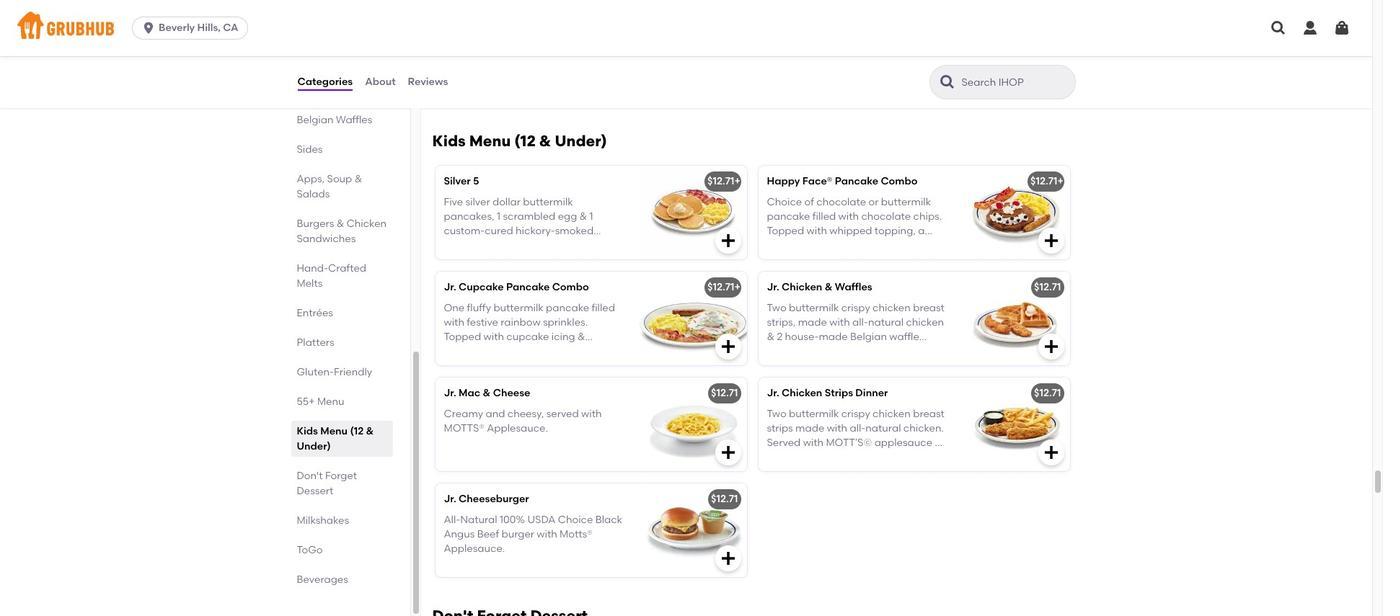 Task type: describe. For each thing, give the bounding box(es) containing it.
crispy for jr. chicken strips dinner
[[841, 408, 870, 420]]

buttermilk inside five silver dollar buttermilk pancakes, 1 scrambled egg & 1 custom-cured hickory-smoked bacon strip.
[[523, 196, 573, 208]]

cured
[[485, 225, 513, 237]]

jr. cheeseburger
[[444, 493, 529, 506]]

house-made belgian waffles
[[297, 99, 372, 126]]

made for strips
[[795, 422, 824, 435]]

soup
[[327, 173, 352, 185]]

jr. for jr. chicken & waffles
[[767, 281, 779, 294]]

burgers
[[297, 218, 334, 230]]

natural for waffles
[[868, 316, 904, 329]]

apps, soup & salads
[[297, 173, 362, 200]]

all- for strips
[[850, 422, 866, 435]]

two buttermilk crispy chicken breast strips made with all-natural chicken. served with mott's© applesauce or french fries & a side of ranch.
[[767, 408, 945, 464]]

forget
[[325, 470, 357, 482]]

& inside 2 crispy battered fish served with french fries, tartar sauce & a lemon wedge.
[[568, 53, 576, 65]]

reviews button
[[407, 56, 449, 108]]

natural inside carved all-natural roasted turkey breast topped with turkey gravy.
[[821, 38, 857, 50]]

hand-
[[297, 262, 328, 275]]

made for &
[[798, 316, 827, 329]]

waffle
[[889, 331, 919, 343]]

or
[[935, 437, 945, 449]]

tartar
[[505, 53, 533, 65]]

don't forget dessert
[[297, 470, 357, 498]]

pancake for cupcake
[[506, 281, 550, 294]]

crafted
[[328, 262, 366, 275]]

hand-crafted melts
[[297, 262, 366, 290]]

breast for jr. chicken & waffles
[[913, 302, 944, 314]]

+ for jr. chicken & waffles
[[734, 281, 740, 294]]

face®
[[802, 175, 832, 188]]

don't
[[297, 470, 323, 482]]

side
[[845, 452, 865, 464]]

happy face® pancake combo
[[767, 175, 918, 188]]

+ for happy face® pancake combo
[[734, 175, 740, 188]]

with inside 2 crispy battered fish served with french fries, tartar sauce & a lemon wedge.
[[583, 38, 603, 50]]

strip.
[[478, 240, 502, 252]]

svg image for happy face® pancake combo
[[1042, 232, 1060, 250]]

applesauce. inside all-natural 100% usda choice black angus beef burger with motts® applesauce.
[[444, 543, 505, 555]]

silver 5
[[444, 175, 479, 188]]

1 vertical spatial menu
[[317, 396, 344, 408]]

served inside 2 crispy battered fish served with french fries, tartar sauce & a lemon wedge.
[[548, 38, 581, 50]]

made
[[332, 99, 360, 111]]

0 vertical spatial under)
[[555, 132, 607, 150]]

entrées
[[297, 307, 333, 319]]

strips
[[767, 422, 793, 435]]

1 vertical spatial turkey
[[862, 53, 892, 65]]

lemon
[[587, 53, 618, 65]]

chicken for jr. mac & cheese
[[782, 387, 822, 400]]

55+ crispy fish image
[[639, 8, 747, 102]]

buttermilk for jr. chicken strips dinner
[[789, 408, 839, 420]]

two for two buttermilk crispy chicken breast strips, made with all-natural chicken & 2 house-made belgian waffle quarters.
[[767, 302, 786, 314]]

salads
[[297, 188, 330, 200]]

scrambled
[[503, 210, 555, 223]]

fish
[[529, 38, 546, 50]]

5
[[473, 175, 479, 188]]

silver
[[465, 196, 490, 208]]

2 crispy battered fish served with french fries, tartar sauce & a lemon wedge.
[[444, 38, 618, 79]]

motts®
[[444, 422, 484, 435]]

roasted
[[859, 38, 897, 50]]

fries
[[803, 452, 823, 464]]

a inside two buttermilk crispy chicken breast strips made with all-natural chicken. served with mott's© applesauce or french fries & a side of ranch.
[[836, 452, 842, 464]]

1 1 from the left
[[497, 210, 501, 223]]

all-
[[444, 514, 460, 526]]

jr. chicken & waffles
[[767, 281, 872, 294]]

categories button
[[297, 56, 353, 108]]

applesauce
[[874, 437, 932, 449]]

cheeseburger
[[459, 493, 529, 506]]

jr. chicken & waffles image
[[962, 272, 1070, 366]]

svg image for all-natural 100% usda choice black angus beef burger with motts® applesauce.
[[719, 550, 737, 568]]

cupcake
[[459, 281, 504, 294]]

motts®
[[560, 528, 592, 541]]

chicken for jr. cupcake pancake combo
[[782, 281, 822, 294]]

friendly
[[334, 366, 372, 379]]

black
[[595, 514, 622, 526]]

about button
[[364, 56, 396, 108]]

waffles for jr. chicken & waffles
[[835, 281, 872, 294]]

apps,
[[297, 173, 325, 185]]

quarters.
[[767, 346, 811, 358]]

carved all-natural roasted turkey breast topped with turkey gravy.
[[767, 38, 930, 65]]

all- inside carved all-natural roasted turkey breast topped with turkey gravy.
[[806, 38, 821, 50]]

jr. for jr. mac & cheese
[[444, 387, 456, 400]]

search icon image
[[938, 74, 956, 91]]

breast inside carved all-natural roasted turkey breast topped with turkey gravy.
[[767, 53, 798, 65]]

jr. cupcake pancake combo image
[[639, 272, 747, 366]]

0 vertical spatial turkey
[[899, 38, 930, 50]]

beverly hills, ca
[[159, 22, 238, 34]]

1 vertical spatial made
[[819, 331, 848, 343]]

jr. for jr. cheeseburger
[[444, 493, 456, 506]]

and
[[486, 408, 505, 420]]

house-
[[785, 331, 819, 343]]

hills,
[[197, 22, 221, 34]]

0 horizontal spatial under)
[[297, 441, 331, 453]]

beverly
[[159, 22, 195, 34]]

jr. mac & cheese image
[[639, 378, 747, 472]]

jr. chicken strips dinner image
[[962, 378, 1070, 472]]

applesauce. inside "creamy and cheesy, served with motts® applesauce."
[[487, 422, 548, 435]]

$12.71 + for jr. chicken & waffles
[[707, 281, 740, 294]]

combo for jr. cupcake pancake combo
[[552, 281, 589, 294]]

house-
[[297, 99, 332, 111]]

2 crispy battered fish served with french fries, tartar sauce & a lemon wedge. button
[[435, 8, 747, 102]]

1 horizontal spatial (12
[[514, 132, 536, 150]]

fries,
[[480, 53, 503, 65]]

kids inside kids menu (12 & under)
[[297, 425, 318, 438]]

two buttermilk crispy chicken breast strips, made with all-natural chicken & 2 house-made belgian waffle quarters.
[[767, 302, 944, 358]]

togo
[[297, 544, 323, 557]]

jr. cupcake pancake combo
[[444, 281, 589, 294]]

five silver dollar buttermilk pancakes, 1 scrambled egg & 1 custom-cured hickory-smoked bacon strip.
[[444, 196, 594, 252]]

2 1 from the left
[[589, 210, 593, 223]]

usda
[[527, 514, 555, 526]]

svg image for creamy and cheesy, served with motts® applesauce.
[[719, 444, 737, 462]]

chicken for jr. chicken strips dinner
[[873, 408, 911, 420]]

dessert
[[297, 485, 333, 498]]

1 vertical spatial kids menu (12 & under)
[[297, 425, 374, 453]]

55+ menu
[[297, 396, 344, 408]]

a inside 2 crispy battered fish served with french fries, tartar sauce & a lemon wedge.
[[578, 53, 585, 65]]

natural for dinner
[[866, 422, 901, 435]]

& inside two buttermilk crispy chicken breast strips made with all-natural chicken. served with mott's© applesauce or french fries & a side of ranch.
[[826, 452, 833, 464]]

with up the mott's© in the bottom of the page
[[827, 422, 847, 435]]

svg image for jr. cupcake pancake combo
[[719, 338, 737, 356]]

platters
[[297, 337, 334, 349]]

ranch.
[[879, 452, 910, 464]]



Task type: vqa. For each thing, say whether or not it's contained in the screenshot.
Eclair Cream Puffs
no



Task type: locate. For each thing, give the bounding box(es) containing it.
french up wedge.
[[444, 53, 477, 65]]

& inside kids menu (12 & under)
[[366, 425, 374, 438]]

all- inside two buttermilk crispy chicken breast strips made with all-natural chicken. served with mott's© applesauce or french fries & a side of ranch.
[[850, 422, 866, 435]]

two up "strips,"
[[767, 302, 786, 314]]

beverly hills, ca button
[[132, 17, 253, 40]]

breast
[[767, 53, 798, 65], [913, 302, 944, 314], [913, 408, 944, 420]]

2 vertical spatial breast
[[913, 408, 944, 420]]

pancake right cupcake
[[506, 281, 550, 294]]

2 vertical spatial chicken
[[873, 408, 911, 420]]

2 up wedge.
[[444, 38, 449, 50]]

crispy up fries,
[[452, 38, 481, 50]]

1 horizontal spatial kids menu (12 & under)
[[432, 132, 607, 150]]

svg image
[[1270, 19, 1287, 37], [1333, 19, 1351, 37], [1042, 338, 1060, 356], [719, 444, 737, 462], [1042, 444, 1060, 462], [719, 550, 737, 568]]

melts
[[297, 278, 323, 290]]

0 horizontal spatial 2
[[444, 38, 449, 50]]

0 horizontal spatial combo
[[552, 281, 589, 294]]

1 horizontal spatial 2
[[777, 331, 783, 343]]

angus
[[444, 528, 475, 541]]

all- down jr. chicken & waffles
[[852, 316, 868, 329]]

buttermilk for jr. chicken & waffles
[[789, 302, 839, 314]]

0 horizontal spatial french
[[444, 53, 477, 65]]

1 vertical spatial a
[[836, 452, 842, 464]]

jr. chicken strips dinner
[[767, 387, 888, 400]]

1 vertical spatial under)
[[297, 441, 331, 453]]

2 vertical spatial crispy
[[841, 408, 870, 420]]

custom-
[[444, 225, 485, 237]]

categories
[[297, 76, 353, 88]]

1 horizontal spatial waffles
[[835, 281, 872, 294]]

chicken
[[347, 218, 387, 230], [782, 281, 822, 294], [782, 387, 822, 400]]

menu
[[469, 132, 511, 150], [317, 396, 344, 408], [320, 425, 348, 438]]

0 vertical spatial applesauce.
[[487, 422, 548, 435]]

1 vertical spatial all-
[[852, 316, 868, 329]]

svg image inside beverly hills, ca button
[[141, 21, 156, 35]]

1 vertical spatial applesauce.
[[444, 543, 505, 555]]

milkshakes
[[297, 515, 349, 527]]

1 vertical spatial chicken
[[906, 316, 944, 329]]

kids down 55+
[[297, 425, 318, 438]]

0 vertical spatial chicken
[[873, 302, 911, 314]]

silver
[[444, 175, 471, 188]]

0 horizontal spatial waffles
[[336, 114, 372, 126]]

1 vertical spatial pancake
[[506, 281, 550, 294]]

1
[[497, 210, 501, 223], [589, 210, 593, 223]]

gluten-friendly
[[297, 366, 372, 379]]

0 vertical spatial menu
[[469, 132, 511, 150]]

1 vertical spatial combo
[[552, 281, 589, 294]]

55+ all-natural roasted turkey image
[[962, 8, 1070, 102]]

served right cheesy, at the left of the page
[[546, 408, 579, 420]]

all- inside two buttermilk crispy chicken breast strips, made with all-natural chicken & 2 house-made belgian waffle quarters.
[[852, 316, 868, 329]]

0 horizontal spatial pancake
[[506, 281, 550, 294]]

battered
[[483, 38, 526, 50]]

sandwiches
[[297, 233, 356, 245]]

five
[[444, 196, 463, 208]]

2 down "strips,"
[[777, 331, 783, 343]]

2 vertical spatial chicken
[[782, 387, 822, 400]]

0 vertical spatial belgian
[[297, 114, 333, 126]]

buttermilk down jr. chicken strips dinner
[[789, 408, 839, 420]]

combo for happy face® pancake combo
[[881, 175, 918, 188]]

jr.
[[444, 281, 456, 294], [767, 281, 779, 294], [444, 387, 456, 400], [767, 387, 779, 400], [444, 493, 456, 506]]

all- up the mott's© in the bottom of the page
[[850, 422, 866, 435]]

0 vertical spatial breast
[[767, 53, 798, 65]]

belgian left 'waffle'
[[850, 331, 887, 343]]

crispy for jr. chicken & waffles
[[841, 302, 870, 314]]

1 up cured
[[497, 210, 501, 223]]

(12 up dollar
[[514, 132, 536, 150]]

1 up smoked
[[589, 210, 593, 223]]

1 vertical spatial buttermilk
[[789, 302, 839, 314]]

& inside 'burgers & chicken sandwiches'
[[337, 218, 344, 230]]

with right topped
[[839, 53, 860, 65]]

made up house-
[[798, 316, 827, 329]]

topped
[[801, 53, 837, 65]]

0 vertical spatial all-
[[806, 38, 821, 50]]

sides
[[297, 143, 323, 156]]

choice
[[558, 514, 593, 526]]

under)
[[555, 132, 607, 150], [297, 441, 331, 453]]

burgers & chicken sandwiches
[[297, 218, 387, 245]]

kids
[[432, 132, 466, 150], [297, 425, 318, 438]]

0 horizontal spatial kids menu (12 & under)
[[297, 425, 374, 453]]

2 two from the top
[[767, 408, 786, 420]]

reviews
[[408, 76, 448, 88]]

menu up 5
[[469, 132, 511, 150]]

served inside "creamy and cheesy, served with motts® applesauce."
[[546, 408, 579, 420]]

strips
[[825, 387, 853, 400]]

beef
[[477, 528, 499, 541]]

made down jr. chicken & waffles
[[819, 331, 848, 343]]

chicken up sandwiches
[[347, 218, 387, 230]]

kids menu (12 & under) up forget
[[297, 425, 374, 453]]

natural up topped
[[821, 38, 857, 50]]

& inside two buttermilk crispy chicken breast strips, made with all-natural chicken & 2 house-made belgian waffle quarters.
[[767, 331, 774, 343]]

1 horizontal spatial kids
[[432, 132, 466, 150]]

with right cheesy, at the left of the page
[[581, 408, 602, 420]]

smoked
[[555, 225, 594, 237]]

0 horizontal spatial belgian
[[297, 114, 333, 126]]

dollar
[[492, 196, 521, 208]]

0 vertical spatial kids menu (12 & under)
[[432, 132, 607, 150]]

two inside two buttermilk crispy chicken breast strips, made with all-natural chicken & 2 house-made belgian waffle quarters.
[[767, 302, 786, 314]]

a left side
[[836, 452, 842, 464]]

waffles up two buttermilk crispy chicken breast strips, made with all-natural chicken & 2 house-made belgian waffle quarters.
[[835, 281, 872, 294]]

served
[[767, 437, 801, 449]]

+
[[734, 175, 740, 188], [1057, 175, 1064, 188], [734, 281, 740, 294]]

1 vertical spatial crispy
[[841, 302, 870, 314]]

of
[[867, 452, 877, 464]]

with inside two buttermilk crispy chicken breast strips, made with all-natural chicken & 2 house-made belgian waffle quarters.
[[829, 316, 850, 329]]

made up fries
[[795, 422, 824, 435]]

1 horizontal spatial 1
[[589, 210, 593, 223]]

breast up 'waffle'
[[913, 302, 944, 314]]

served up sauce
[[548, 38, 581, 50]]

0 vertical spatial crispy
[[452, 38, 481, 50]]

cheese
[[493, 387, 530, 400]]

two
[[767, 302, 786, 314], [767, 408, 786, 420]]

natural
[[821, 38, 857, 50], [868, 316, 904, 329], [866, 422, 901, 435]]

crispy down jr. chicken & waffles
[[841, 302, 870, 314]]

two inside two buttermilk crispy chicken breast strips made with all-natural chicken. served with mott's© applesauce or french fries & a side of ranch.
[[767, 408, 786, 420]]

all- for &
[[852, 316, 868, 329]]

$12.71
[[707, 175, 734, 188], [1030, 175, 1057, 188], [707, 281, 734, 294], [1034, 281, 1061, 294], [711, 387, 738, 400], [1034, 387, 1061, 400], [711, 493, 738, 506]]

1 vertical spatial waffles
[[835, 281, 872, 294]]

served
[[548, 38, 581, 50], [546, 408, 579, 420]]

turkey
[[899, 38, 930, 50], [862, 53, 892, 65]]

bacon
[[444, 240, 476, 252]]

svg image for silver 5
[[719, 232, 737, 250]]

pancake for face®
[[835, 175, 878, 188]]

chicken inside two buttermilk crispy chicken breast strips made with all-natural chicken. served with mott's© applesauce or french fries & a side of ranch.
[[873, 408, 911, 420]]

1 horizontal spatial a
[[836, 452, 842, 464]]

chicken up "strips,"
[[782, 281, 822, 294]]

0 horizontal spatial kids
[[297, 425, 318, 438]]

pancakes,
[[444, 210, 494, 223]]

buttermilk
[[523, 196, 573, 208], [789, 302, 839, 314], [789, 408, 839, 420]]

natural inside two buttermilk crispy chicken breast strips, made with all-natural chicken & 2 house-made belgian waffle quarters.
[[868, 316, 904, 329]]

crispy inside two buttermilk crispy chicken breast strips, made with all-natural chicken & 2 house-made belgian waffle quarters.
[[841, 302, 870, 314]]

waffles down made
[[336, 114, 372, 126]]

1 vertical spatial breast
[[913, 302, 944, 314]]

a left lemon
[[578, 53, 585, 65]]

belgian inside house-made belgian waffles
[[297, 114, 333, 126]]

all-
[[806, 38, 821, 50], [852, 316, 868, 329], [850, 422, 866, 435]]

french down served
[[767, 452, 800, 464]]

creamy
[[444, 408, 483, 420]]

$12.71 + for happy face® pancake combo
[[707, 175, 740, 188]]

breast down the carved
[[767, 53, 798, 65]]

1 vertical spatial natural
[[868, 316, 904, 329]]

applesauce. down beef
[[444, 543, 505, 555]]

& inside apps, soup & salads
[[355, 173, 362, 185]]

with up lemon
[[583, 38, 603, 50]]

0 vertical spatial pancake
[[835, 175, 878, 188]]

dinner
[[855, 387, 888, 400]]

waffles
[[336, 114, 372, 126], [835, 281, 872, 294]]

svg image
[[1302, 19, 1319, 37], [141, 21, 156, 35], [719, 232, 737, 250], [1042, 232, 1060, 250], [719, 338, 737, 356]]

1 vertical spatial (12
[[350, 425, 364, 438]]

turkey up 'gravy.'
[[899, 38, 930, 50]]

made
[[798, 316, 827, 329], [819, 331, 848, 343], [795, 422, 824, 435]]

0 vertical spatial (12
[[514, 132, 536, 150]]

1 horizontal spatial under)
[[555, 132, 607, 150]]

1 horizontal spatial pancake
[[835, 175, 878, 188]]

made inside two buttermilk crispy chicken breast strips made with all-natural chicken. served with mott's© applesauce or french fries & a side of ranch.
[[795, 422, 824, 435]]

sauce
[[536, 53, 565, 65]]

all-natural 100% usda choice black angus beef burger with motts® applesauce.
[[444, 514, 622, 555]]

1 vertical spatial 2
[[777, 331, 783, 343]]

0 vertical spatial french
[[444, 53, 477, 65]]

0 vertical spatial kids
[[432, 132, 466, 150]]

with down usda
[[537, 528, 557, 541]]

breast inside two buttermilk crispy chicken breast strips, made with all-natural chicken & 2 house-made belgian waffle quarters.
[[913, 302, 944, 314]]

turkey down the 'roasted'
[[862, 53, 892, 65]]

Search IHOP search field
[[960, 76, 1070, 89]]

buttermilk up the scrambled
[[523, 196, 573, 208]]

100%
[[500, 514, 525, 526]]

jr. up the strips
[[767, 387, 779, 400]]

jr. cheeseburger image
[[639, 484, 747, 578]]

menu down 55+ menu
[[320, 425, 348, 438]]

crispy inside two buttermilk crispy chicken breast strips made with all-natural chicken. served with mott's© applesauce or french fries & a side of ranch.
[[841, 408, 870, 420]]

two for two buttermilk crispy chicken breast strips made with all-natural chicken. served with mott's© applesauce or french fries & a side of ranch.
[[767, 408, 786, 420]]

breast for jr. chicken strips dinner
[[913, 408, 944, 420]]

kids menu (12 & under) up 5
[[432, 132, 607, 150]]

happy
[[767, 175, 800, 188]]

french inside 2 crispy battered fish served with french fries, tartar sauce & a lemon wedge.
[[444, 53, 477, 65]]

2 vertical spatial menu
[[320, 425, 348, 438]]

with up fries
[[803, 437, 824, 449]]

with inside "creamy and cheesy, served with motts® applesauce."
[[581, 408, 602, 420]]

strips,
[[767, 316, 796, 329]]

$12.71 +
[[707, 175, 740, 188], [1030, 175, 1064, 188], [707, 281, 740, 294]]

jr. mac & cheese
[[444, 387, 530, 400]]

happy face® pancake combo image
[[962, 166, 1070, 260]]

with inside carved all-natural roasted turkey breast topped with turkey gravy.
[[839, 53, 860, 65]]

0 vertical spatial 2
[[444, 38, 449, 50]]

hickory-
[[516, 225, 555, 237]]

0 horizontal spatial (12
[[350, 425, 364, 438]]

1 horizontal spatial turkey
[[899, 38, 930, 50]]

pancake right face®
[[835, 175, 878, 188]]

natural inside two buttermilk crispy chicken breast strips made with all-natural chicken. served with mott's© applesauce or french fries & a side of ranch.
[[866, 422, 901, 435]]

applesauce. down cheesy, at the left of the page
[[487, 422, 548, 435]]

belgian
[[297, 114, 333, 126], [850, 331, 887, 343]]

two up the strips
[[767, 408, 786, 420]]

with down jr. chicken & waffles
[[829, 316, 850, 329]]

1 vertical spatial french
[[767, 452, 800, 464]]

breast inside two buttermilk crispy chicken breast strips made with all-natural chicken. served with mott's© applesauce or french fries & a side of ranch.
[[913, 408, 944, 420]]

1 vertical spatial belgian
[[850, 331, 887, 343]]

menu right 55+
[[317, 396, 344, 408]]

belgian inside two buttermilk crispy chicken breast strips, made with all-natural chicken & 2 house-made belgian waffle quarters.
[[850, 331, 887, 343]]

1 horizontal spatial belgian
[[850, 331, 887, 343]]

0 vertical spatial natural
[[821, 38, 857, 50]]

egg
[[558, 210, 577, 223]]

0 vertical spatial served
[[548, 38, 581, 50]]

0 vertical spatial a
[[578, 53, 585, 65]]

svg image for two buttermilk crispy chicken breast strips, made with all-natural chicken & 2 house-made belgian waffle quarters.
[[1042, 338, 1060, 356]]

0 vertical spatial buttermilk
[[523, 196, 573, 208]]

0 vertical spatial two
[[767, 302, 786, 314]]

ca
[[223, 22, 238, 34]]

with inside all-natural 100% usda choice black angus beef burger with motts® applesauce.
[[537, 528, 557, 541]]

gluten-
[[297, 366, 334, 379]]

1 horizontal spatial french
[[767, 452, 800, 464]]

1 vertical spatial served
[[546, 408, 579, 420]]

all- up topped
[[806, 38, 821, 50]]

2 vertical spatial buttermilk
[[789, 408, 839, 420]]

silver 5 image
[[639, 166, 747, 260]]

cheesy,
[[507, 408, 544, 420]]

2 vertical spatial made
[[795, 422, 824, 435]]

1 vertical spatial two
[[767, 408, 786, 420]]

natural up 'applesauce'
[[866, 422, 901, 435]]

mac
[[459, 387, 480, 400]]

main navigation navigation
[[0, 0, 1372, 56]]

chicken for jr. chicken & waffles
[[873, 302, 911, 314]]

carved
[[767, 38, 803, 50]]

(12 up forget
[[350, 425, 364, 438]]

kids up silver
[[432, 132, 466, 150]]

waffles inside house-made belgian waffles
[[336, 114, 372, 126]]

2 vertical spatial all-
[[850, 422, 866, 435]]

0 horizontal spatial 1
[[497, 210, 501, 223]]

0 vertical spatial chicken
[[347, 218, 387, 230]]

jr. for jr. cupcake pancake combo
[[444, 281, 456, 294]]

jr. left mac
[[444, 387, 456, 400]]

0 vertical spatial combo
[[881, 175, 918, 188]]

1 two from the top
[[767, 302, 786, 314]]

jr. up "strips,"
[[767, 281, 779, 294]]

0 horizontal spatial a
[[578, 53, 585, 65]]

55+
[[297, 396, 315, 408]]

& inside five silver dollar buttermilk pancakes, 1 scrambled egg & 1 custom-cured hickory-smoked bacon strip.
[[579, 210, 587, 223]]

0 horizontal spatial turkey
[[862, 53, 892, 65]]

buttermilk down jr. chicken & waffles
[[789, 302, 839, 314]]

2 vertical spatial natural
[[866, 422, 901, 435]]

natural up 'waffle'
[[868, 316, 904, 329]]

1 horizontal spatial combo
[[881, 175, 918, 188]]

1 vertical spatial chicken
[[782, 281, 822, 294]]

carved all-natural roasted turkey breast topped with turkey gravy. button
[[758, 8, 1070, 102]]

jr. left cupcake
[[444, 281, 456, 294]]

2 inside two buttermilk crispy chicken breast strips, made with all-natural chicken & 2 house-made belgian waffle quarters.
[[777, 331, 783, 343]]

buttermilk inside two buttermilk crispy chicken breast strips, made with all-natural chicken & 2 house-made belgian waffle quarters.
[[789, 302, 839, 314]]

buttermilk inside two buttermilk crispy chicken breast strips made with all-natural chicken. served with mott's© applesauce or french fries & a side of ranch.
[[789, 408, 839, 420]]

burger
[[502, 528, 534, 541]]

0 vertical spatial made
[[798, 316, 827, 329]]

creamy and cheesy, served with motts® applesauce.
[[444, 408, 602, 435]]

french inside two buttermilk crispy chicken breast strips made with all-natural chicken. served with mott's© applesauce or french fries & a side of ranch.
[[767, 452, 800, 464]]

svg image for two buttermilk crispy chicken breast strips made with all-natural chicken. served with mott's© applesauce or french fries & a side of ranch.
[[1042, 444, 1060, 462]]

about
[[365, 76, 396, 88]]

jr. for jr. chicken strips dinner
[[767, 387, 779, 400]]

combo
[[881, 175, 918, 188], [552, 281, 589, 294]]

chicken inside 'burgers & chicken sandwiches'
[[347, 218, 387, 230]]

belgian down house-
[[297, 114, 333, 126]]

applesauce.
[[487, 422, 548, 435], [444, 543, 505, 555]]

crispy inside 2 crispy battered fish served with french fries, tartar sauce & a lemon wedge.
[[452, 38, 481, 50]]

2 inside 2 crispy battered fish served with french fries, tartar sauce & a lemon wedge.
[[444, 38, 449, 50]]

chicken left strips
[[782, 387, 822, 400]]

pancake
[[835, 175, 878, 188], [506, 281, 550, 294]]

waffles for house-made belgian waffles
[[336, 114, 372, 126]]

jr. up all-
[[444, 493, 456, 506]]

breast up the chicken.
[[913, 408, 944, 420]]

1 vertical spatial kids
[[297, 425, 318, 438]]

crispy down dinner
[[841, 408, 870, 420]]

0 vertical spatial waffles
[[336, 114, 372, 126]]

wedge.
[[444, 67, 480, 79]]



